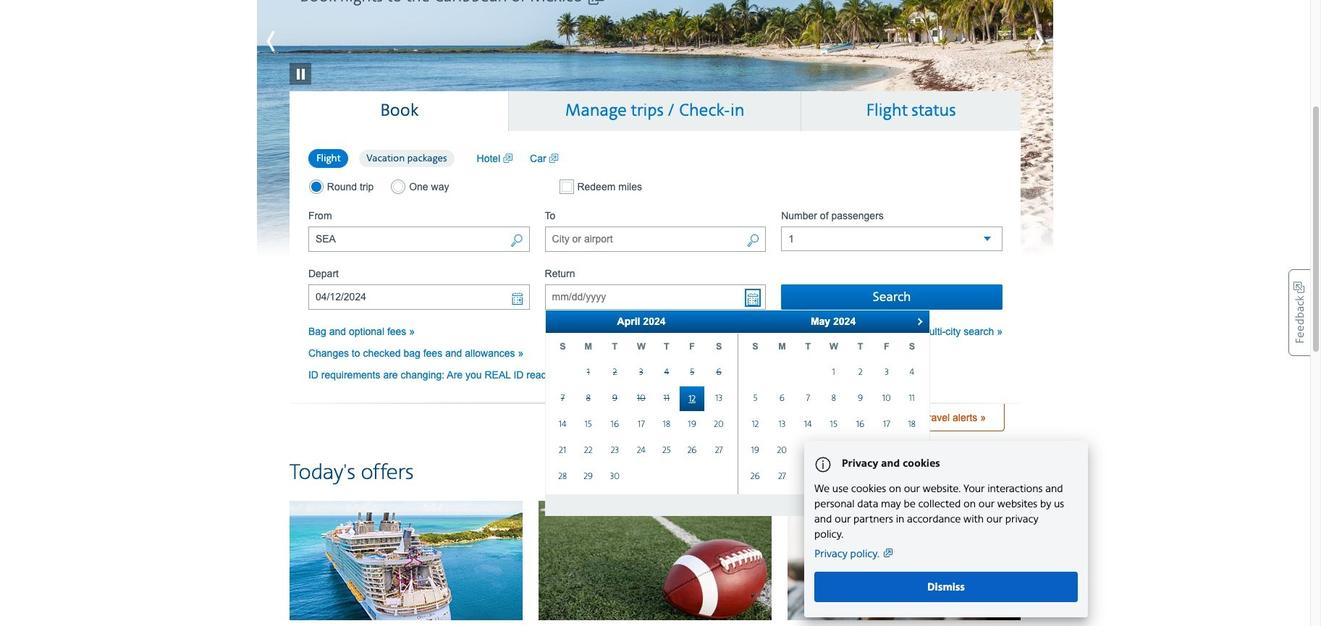 Task type: locate. For each thing, give the bounding box(es) containing it.
City or airport text field
[[545, 227, 766, 252]]

None submit
[[781, 285, 1003, 310]]

City or airport text field
[[308, 227, 530, 252]]

1 vertical spatial option group
[[308, 179, 530, 194]]

start off spring with a beach trip. book flights to the caribbean or mexico. opens another site in a new window that may not meet accessibility guidelines. image
[[257, 0, 1053, 257]]

tab list
[[290, 91, 1021, 132]]

newpage image
[[503, 151, 513, 166]]

leave feedback, opens external site in new window image
[[1289, 269, 1310, 356]]

1 option group from the top
[[308, 148, 462, 168]]

0 vertical spatial option group
[[308, 148, 462, 168]]

next slide image
[[988, 23, 1053, 59]]

1 tab from the left
[[290, 91, 509, 132]]

search image
[[510, 233, 523, 250]]

tab
[[290, 91, 509, 132], [509, 91, 802, 131], [802, 91, 1021, 131]]

2 option group from the top
[[308, 179, 530, 194]]

2 tab from the left
[[509, 91, 802, 131]]

option group
[[308, 148, 462, 168], [308, 179, 530, 194]]



Task type: vqa. For each thing, say whether or not it's contained in the screenshot.
exempt to the bottom
no



Task type: describe. For each thing, give the bounding box(es) containing it.
search image
[[747, 233, 760, 250]]

newpage image
[[549, 151, 559, 166]]

pause slideshow image
[[290, 41, 311, 84]]

mm/dd/yyyy text field
[[308, 285, 530, 310]]

previous slide image
[[257, 23, 322, 59]]

mm/dd/yyyy text field
[[545, 285, 766, 310]]

3 tab from the left
[[802, 91, 1021, 131]]



